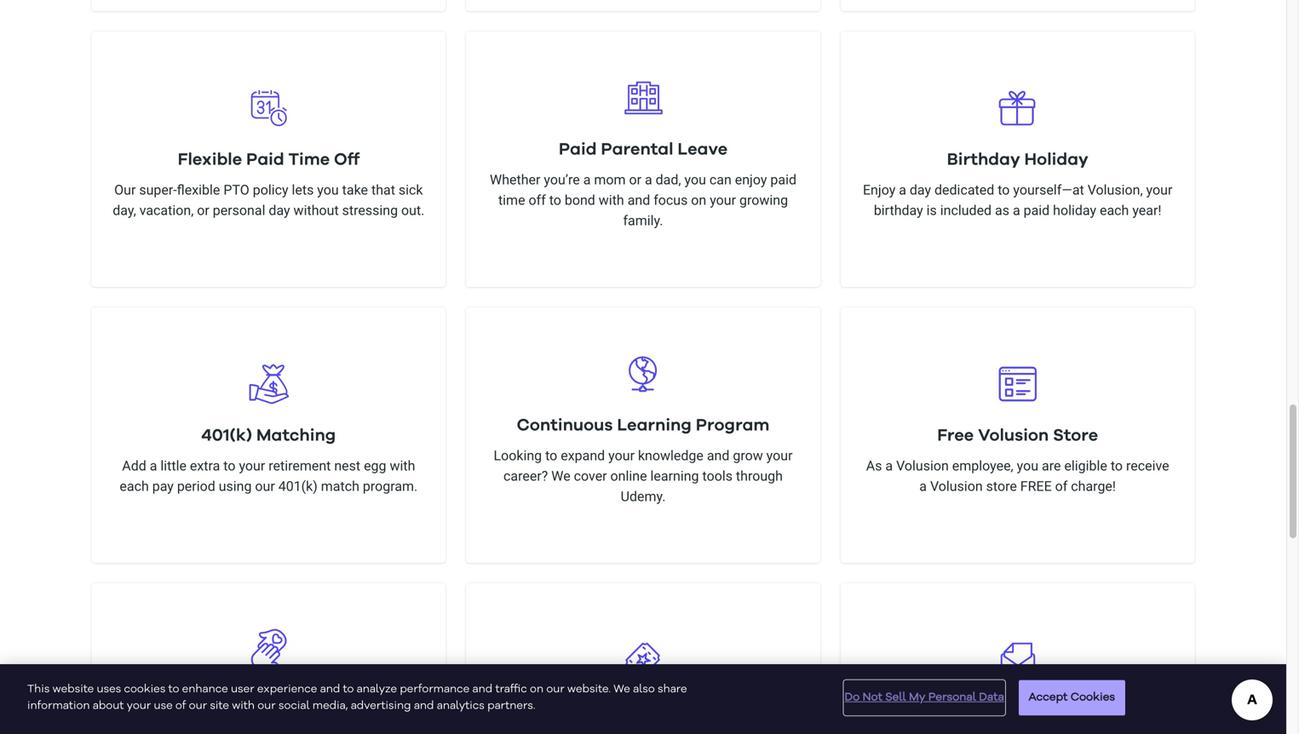 Task type: describe. For each thing, give the bounding box(es) containing it.
add a little extra to your retirement nest egg with each pay period using our 401(k) match program.
[[120, 458, 418, 495]]

period
[[177, 478, 215, 495]]

our inside 'add a little extra to your retirement nest egg with each pay period using our 401(k) match program.'
[[255, 478, 275, 495]]

and up media,
[[320, 684, 340, 695]]

extra
[[190, 458, 220, 474]]

a left 'store'
[[919, 478, 927, 495]]

that
[[371, 182, 395, 198]]

cookies
[[1071, 692, 1115, 703]]

off
[[334, 151, 360, 168]]

advertising
[[351, 701, 411, 712]]

store
[[986, 478, 1017, 495]]

we inside this website uses cookies to enhance user experience and to analyze performance and traffic on our website. we also share information about your use of our site with our social media, advertising and analytics partners.
[[614, 684, 630, 695]]

super-
[[139, 182, 177, 198]]

accept cookies button
[[1019, 680, 1125, 716]]

website.
[[567, 684, 611, 695]]

with inside 'add a little extra to your retirement nest egg with each pay period using our 401(k) match program.'
[[390, 458, 415, 474]]

dad,
[[656, 172, 681, 188]]

employee
[[902, 703, 984, 720]]

policy
[[253, 182, 288, 198]]

cover
[[574, 468, 607, 484]]

your inside 'add a little extra to your retirement nest egg with each pay period using our 401(k) match program.'
[[239, 458, 265, 474]]

parental
[[601, 141, 673, 158]]

0 horizontal spatial paid
[[246, 151, 284, 168]]

employee referral program
[[902, 703, 1133, 720]]

we inside looking to expand your knowledge and grow your career? we cover online learning tools through udemy.
[[551, 468, 571, 484]]

flexible paid time off
[[178, 151, 360, 168]]

events
[[710, 703, 767, 720]]

store
[[1053, 427, 1098, 444]]

your inside the "whether you're a mom or a dad, you can enjoy paid time off to bond with and focus on your growing family."
[[710, 192, 736, 208]]

holiday
[[1053, 202, 1096, 219]]

to up media,
[[343, 684, 354, 695]]

program.
[[363, 478, 418, 495]]

to inside 'add a little extra to your retirement nest egg with each pay period using our 401(k) match program.'
[[223, 458, 236, 474]]

sick
[[399, 182, 423, 198]]

you inside as a volusion employee, you are eligible to receive a volusion store free of charge!
[[1017, 458, 1039, 474]]

time
[[498, 192, 525, 208]]

enjoy a day dedicated to yourself—at volusion, your birthday is included as a paid holiday each year!
[[863, 182, 1173, 219]]

birthday
[[947, 151, 1020, 168]]

bond
[[565, 192, 595, 208]]

eligible
[[1064, 458, 1107, 474]]

online
[[610, 468, 647, 484]]

volunteer
[[205, 693, 286, 710]]

free
[[1020, 478, 1052, 495]]

privacy alert dialog
[[0, 664, 1286, 734]]

a up birthday on the top right of the page
[[899, 182, 906, 198]]

days
[[291, 693, 332, 710]]

401k icon image
[[239, 355, 298, 414]]

to inside enjoy a day dedicated to yourself—at volusion, your birthday is included as a paid holiday each year!
[[998, 182, 1010, 198]]

pay
[[152, 478, 174, 495]]

looking to expand your knowledge and grow your career? we cover online learning tools through udemy.
[[494, 448, 793, 505]]

information
[[27, 701, 90, 712]]

traffic
[[495, 684, 527, 695]]

our down enhance
[[189, 701, 207, 712]]

included
[[940, 202, 992, 219]]

401(k) matching
[[201, 427, 336, 444]]

program for employee referral program
[[1059, 703, 1133, 720]]

retirement
[[269, 458, 331, 474]]

each inside 'add a little extra to your retirement nest egg with each pay period using our 401(k) match program.'
[[120, 478, 149, 495]]

our super-flexible pto policy lets you take that sick day, vacation, or personal day without stressing out.
[[113, 182, 425, 219]]

401(k) inside 'add a little extra to your retirement nest egg with each pay period using our 401(k) match program.'
[[278, 478, 318, 495]]

your inside enjoy a day dedicated to yourself—at volusion, your birthday is included as a paid holiday each year!
[[1146, 182, 1173, 198]]

without
[[294, 202, 339, 219]]

free volusion store icon image
[[988, 355, 1048, 414]]

or inside our super-flexible pto policy lets you take that sick day, vacation, or personal day without stressing out.
[[197, 202, 209, 219]]

out.
[[401, 202, 425, 219]]

stressing
[[342, 202, 398, 219]]

uses
[[97, 684, 121, 695]]

continuous learning program
[[517, 417, 770, 434]]

volusion team events icon image
[[613, 631, 673, 690]]

program for continuous learning program
[[696, 417, 770, 434]]

day,
[[113, 202, 136, 219]]

your inside this website uses cookies to enhance user experience and to analyze performance and traffic on our website. we also share information about your use of our site with our social media, advertising and analytics partners.
[[127, 701, 151, 712]]

not
[[863, 692, 883, 703]]

add
[[122, 458, 146, 474]]

using
[[219, 478, 252, 495]]

a up bond
[[583, 172, 591, 188]]

do not sell my personal data
[[845, 692, 1004, 703]]

your up online
[[608, 448, 635, 464]]

learning
[[650, 468, 699, 484]]

and inside the "whether you're a mom or a dad, you can enjoy paid time off to bond with and focus on your growing family."
[[628, 192, 650, 208]]

year!
[[1132, 202, 1162, 219]]

about
[[93, 701, 124, 712]]

share
[[658, 684, 687, 695]]

leave
[[678, 141, 728, 158]]

take
[[342, 182, 368, 198]]

flexible paid time off icon image
[[239, 79, 298, 138]]

companywide
[[586, 703, 706, 720]]

1 vertical spatial volusion
[[896, 458, 949, 474]]

day inside enjoy a day dedicated to yourself—at volusion, your birthday is included as a paid holiday each year!
[[910, 182, 931, 198]]

matching
[[256, 427, 336, 444]]

charge!
[[1071, 478, 1116, 495]]

whether you're a mom or a dad, you can enjoy paid time off to bond with and focus on your growing family.
[[490, 172, 797, 229]]

our
[[114, 182, 136, 198]]

looking
[[494, 448, 542, 464]]

my
[[909, 692, 926, 703]]

on inside the "whether you're a mom or a dad, you can enjoy paid time off to bond with and focus on your growing family."
[[691, 192, 706, 208]]

learning
[[617, 417, 692, 434]]

paid inside the "whether you're a mom or a dad, you can enjoy paid time off to bond with and focus on your growing family."
[[770, 172, 797, 188]]

personal
[[928, 692, 976, 703]]

2 vertical spatial volusion
[[930, 478, 983, 495]]

sell
[[885, 692, 906, 703]]

and up analytics
[[472, 684, 493, 695]]

employee,
[[952, 458, 1013, 474]]

enhance
[[182, 684, 228, 695]]



Task type: locate. For each thing, give the bounding box(es) containing it.
a right add
[[150, 458, 157, 474]]

program right the referral
[[1059, 703, 1133, 720]]

your down can
[[710, 192, 736, 208]]

1 vertical spatial program
[[1059, 703, 1133, 720]]

of inside this website uses cookies to enhance user experience and to analyze performance and traffic on our website. we also share information about your use of our site with our social media, advertising and analytics partners.
[[175, 701, 186, 712]]

program up grow
[[696, 417, 770, 434]]

1 vertical spatial paid
[[1024, 202, 1050, 219]]

each down volusion,
[[1100, 202, 1129, 219]]

nest
[[334, 458, 360, 474]]

paid down yourself—at
[[1024, 202, 1050, 219]]

0 horizontal spatial we
[[551, 468, 571, 484]]

receive
[[1126, 458, 1169, 474]]

on right "focus"
[[691, 192, 706, 208]]

our up team at bottom left
[[546, 684, 565, 695]]

with
[[599, 192, 624, 208], [390, 458, 415, 474], [232, 701, 255, 712]]

your up using
[[239, 458, 265, 474]]

time
[[288, 151, 330, 168]]

or right the mom
[[629, 172, 641, 188]]

0 vertical spatial day
[[910, 182, 931, 198]]

experience
[[257, 684, 317, 695]]

0 vertical spatial of
[[1055, 478, 1068, 495]]

0 vertical spatial each
[[1100, 202, 1129, 219]]

and
[[628, 192, 650, 208], [707, 448, 730, 464], [320, 684, 340, 695], [472, 684, 493, 695], [414, 701, 434, 712]]

or inside the "whether you're a mom or a dad, you can enjoy paid time off to bond with and focus on your growing family."
[[629, 172, 641, 188]]

with inside the "whether you're a mom or a dad, you can enjoy paid time off to bond with and focus on your growing family."
[[599, 192, 624, 208]]

paid up you're
[[559, 141, 597, 158]]

team
[[520, 703, 566, 720]]

your
[[1146, 182, 1173, 198], [710, 192, 736, 208], [608, 448, 635, 464], [766, 448, 793, 464], [239, 458, 265, 474], [127, 701, 151, 712]]

do not sell my personal data button
[[845, 681, 1004, 715]]

and up family.
[[628, 192, 650, 208]]

as
[[995, 202, 1009, 219]]

to right "off"
[[549, 192, 561, 208]]

1 vertical spatial we
[[614, 684, 630, 695]]

accept
[[1029, 692, 1068, 703]]

day inside our super-flexible pto policy lets you take that sick day, vacation, or personal day without stressing out.
[[269, 202, 290, 219]]

also
[[633, 684, 655, 695]]

or down flexible
[[197, 202, 209, 219]]

1 horizontal spatial with
[[390, 458, 415, 474]]

1 horizontal spatial paid
[[1024, 202, 1050, 219]]

0 vertical spatial volusion
[[978, 427, 1049, 444]]

volunteer days
[[205, 693, 332, 710]]

1 horizontal spatial day
[[910, 182, 931, 198]]

growing
[[739, 192, 788, 208]]

employee referral icon image
[[988, 631, 1048, 690]]

udemy.
[[621, 489, 666, 505]]

1 vertical spatial with
[[390, 458, 415, 474]]

social
[[278, 701, 310, 712]]

1 vertical spatial of
[[175, 701, 186, 712]]

of right use
[[175, 701, 186, 712]]

a right the as
[[1013, 202, 1020, 219]]

your up 'year!'
[[1146, 182, 1173, 198]]

of inside as a volusion employee, you are eligible to receive a volusion store free of charge!
[[1055, 478, 1068, 495]]

focus
[[654, 192, 688, 208]]

0 horizontal spatial paid
[[770, 172, 797, 188]]

accept cookies
[[1029, 692, 1115, 703]]

paid inside enjoy a day dedicated to yourself—at volusion, your birthday is included as a paid holiday each year!
[[1024, 202, 1050, 219]]

401(k) down retirement
[[278, 478, 318, 495]]

1 vertical spatial or
[[197, 202, 209, 219]]

to right eligible at right bottom
[[1111, 458, 1123, 474]]

analytics
[[437, 701, 485, 712]]

1 horizontal spatial program
[[1059, 703, 1133, 720]]

expand
[[561, 448, 605, 464]]

referral
[[988, 703, 1055, 720]]

volusion down free
[[896, 458, 949, 474]]

1 vertical spatial on
[[530, 684, 544, 695]]

0 vertical spatial with
[[599, 192, 624, 208]]

and down performance
[[414, 701, 434, 712]]

our right using
[[255, 478, 275, 495]]

parental leave icon image
[[613, 69, 673, 127]]

partners.
[[487, 701, 535, 712]]

0 vertical spatial or
[[629, 172, 641, 188]]

0 horizontal spatial you
[[317, 182, 339, 198]]

free
[[937, 427, 974, 444]]

birthday icon image
[[988, 79, 1048, 138]]

each down add
[[120, 478, 149, 495]]

our
[[255, 478, 275, 495], [546, 684, 565, 695], [189, 701, 207, 712], [257, 701, 276, 712]]

0 vertical spatial 401(k)
[[201, 427, 252, 444]]

you inside the "whether you're a mom or a dad, you can enjoy paid time off to bond with and focus on your growing family."
[[685, 172, 706, 188]]

enjoy
[[735, 172, 767, 188]]

day down policy
[[269, 202, 290, 219]]

you left can
[[685, 172, 706, 188]]

1 vertical spatial day
[[269, 202, 290, 219]]

0 horizontal spatial each
[[120, 478, 149, 495]]

0 horizontal spatial program
[[696, 417, 770, 434]]

to up using
[[223, 458, 236, 474]]

continuous
[[517, 417, 613, 434]]

each inside enjoy a day dedicated to yourself—at volusion, your birthday is included as a paid holiday each year!
[[1100, 202, 1129, 219]]

do
[[845, 692, 860, 703]]

mom
[[594, 172, 626, 188]]

use
[[154, 701, 173, 712]]

1 horizontal spatial or
[[629, 172, 641, 188]]

to inside the "whether you're a mom or a dad, you can enjoy paid time off to bond with and focus on your growing family."
[[549, 192, 561, 208]]

to
[[998, 182, 1010, 198], [549, 192, 561, 208], [545, 448, 557, 464], [223, 458, 236, 474], [1111, 458, 1123, 474], [168, 684, 179, 695], [343, 684, 354, 695]]

paid up growing
[[770, 172, 797, 188]]

0 horizontal spatial on
[[530, 684, 544, 695]]

match
[[321, 478, 359, 495]]

1 horizontal spatial you
[[685, 172, 706, 188]]

to left expand
[[545, 448, 557, 464]]

continous learning icon image
[[613, 345, 673, 403]]

your down cookies
[[127, 701, 151, 712]]

grow
[[733, 448, 763, 464]]

off
[[529, 192, 546, 208]]

paid up policy
[[246, 151, 284, 168]]

and inside looking to expand your knowledge and grow your career? we cover online learning tools through udemy.
[[707, 448, 730, 464]]

1 horizontal spatial we
[[614, 684, 630, 695]]

volusion down the employee, at the right of the page
[[930, 478, 983, 495]]

0 vertical spatial program
[[696, 417, 770, 434]]

to up the as
[[998, 182, 1010, 198]]

with up program.
[[390, 458, 415, 474]]

on up team at bottom left
[[530, 684, 544, 695]]

0 horizontal spatial day
[[269, 202, 290, 219]]

volunteer help icon image
[[239, 621, 298, 679]]

to inside looking to expand your knowledge and grow your career? we cover online learning tools through udemy.
[[545, 448, 557, 464]]

website
[[53, 684, 94, 695]]

0 horizontal spatial with
[[232, 701, 255, 712]]

as
[[866, 458, 882, 474]]

2 vertical spatial with
[[232, 701, 255, 712]]

birthday holiday
[[947, 151, 1088, 168]]

pto
[[223, 182, 249, 198]]

holiday
[[1024, 151, 1088, 168]]

volusion
[[978, 427, 1049, 444], [896, 458, 949, 474], [930, 478, 983, 495]]

2 horizontal spatial you
[[1017, 458, 1039, 474]]

1 horizontal spatial each
[[1100, 202, 1129, 219]]

0 vertical spatial paid
[[770, 172, 797, 188]]

1 horizontal spatial on
[[691, 192, 706, 208]]

0 horizontal spatial or
[[197, 202, 209, 219]]

site
[[210, 701, 229, 712]]

1 vertical spatial 401(k)
[[278, 478, 318, 495]]

on inside this website uses cookies to enhance user experience and to analyze performance and traffic on our website. we also share information about your use of our site with our social media, advertising and analytics partners.
[[530, 684, 544, 695]]

analyze
[[357, 684, 397, 695]]

your up through
[[766, 448, 793, 464]]

1 horizontal spatial 401(k)
[[278, 478, 318, 495]]

2 horizontal spatial with
[[599, 192, 624, 208]]

yourself—at
[[1013, 182, 1084, 198]]

cookies
[[124, 684, 166, 695]]

team & companywide events
[[520, 703, 767, 720]]

a inside 'add a little extra to your retirement nest egg with each pay period using our 401(k) match program.'
[[150, 458, 157, 474]]

little
[[160, 458, 187, 474]]

a
[[583, 172, 591, 188], [645, 172, 652, 188], [899, 182, 906, 198], [1013, 202, 1020, 219], [150, 458, 157, 474], [885, 458, 893, 474], [919, 478, 927, 495]]

are
[[1042, 458, 1061, 474]]

on
[[691, 192, 706, 208], [530, 684, 544, 695]]

0 horizontal spatial 401(k)
[[201, 427, 252, 444]]

1 horizontal spatial of
[[1055, 478, 1068, 495]]

a right as
[[885, 458, 893, 474]]

1 horizontal spatial paid
[[559, 141, 597, 158]]

volusion,
[[1088, 182, 1143, 198]]

vacation,
[[139, 202, 194, 219]]

you're
[[544, 172, 580, 188]]

personal
[[213, 202, 265, 219]]

day up is at the top
[[910, 182, 931, 198]]

with inside this website uses cookies to enhance user experience and to analyze performance and traffic on our website. we also share information about your use of our site with our social media, advertising and analytics partners.
[[232, 701, 255, 712]]

of
[[1055, 478, 1068, 495], [175, 701, 186, 712]]

and up tools
[[707, 448, 730, 464]]

is
[[927, 202, 937, 219]]

you up "without" at the left top of page
[[317, 182, 339, 198]]

to inside as a volusion employee, you are eligible to receive a volusion store free of charge!
[[1111, 458, 1123, 474]]

volusion up as a volusion employee, you are eligible to receive a volusion store free of charge!
[[978, 427, 1049, 444]]

with down the user
[[232, 701, 255, 712]]

0 vertical spatial we
[[551, 468, 571, 484]]

with down the mom
[[599, 192, 624, 208]]

we left cover
[[551, 468, 571, 484]]

our down experience
[[257, 701, 276, 712]]

1 vertical spatial each
[[120, 478, 149, 495]]

this website uses cookies to enhance user experience and to analyze performance and traffic on our website. we also share information about your use of our site with our social media, advertising and analytics partners.
[[27, 684, 687, 712]]

&
[[570, 703, 582, 720]]

tools
[[702, 468, 733, 484]]

paid parental leave
[[559, 141, 728, 158]]

birthday
[[874, 202, 923, 219]]

egg
[[364, 458, 386, 474]]

through
[[736, 468, 783, 484]]

0 horizontal spatial of
[[175, 701, 186, 712]]

of down 'are' on the right bottom of the page
[[1055, 478, 1068, 495]]

401(k) up extra
[[201, 427, 252, 444]]

paid
[[770, 172, 797, 188], [1024, 202, 1050, 219]]

user
[[231, 684, 254, 695]]

to up use
[[168, 684, 179, 695]]

you up free
[[1017, 458, 1039, 474]]

we left also
[[614, 684, 630, 695]]

0 vertical spatial on
[[691, 192, 706, 208]]

media,
[[312, 701, 348, 712]]

flexible
[[177, 182, 220, 198]]

a left dad,
[[645, 172, 652, 188]]

you inside our super-flexible pto policy lets you take that sick day, vacation, or personal day without stressing out.
[[317, 182, 339, 198]]

this
[[27, 684, 50, 695]]



Task type: vqa. For each thing, say whether or not it's contained in the screenshot.
left online.
no



